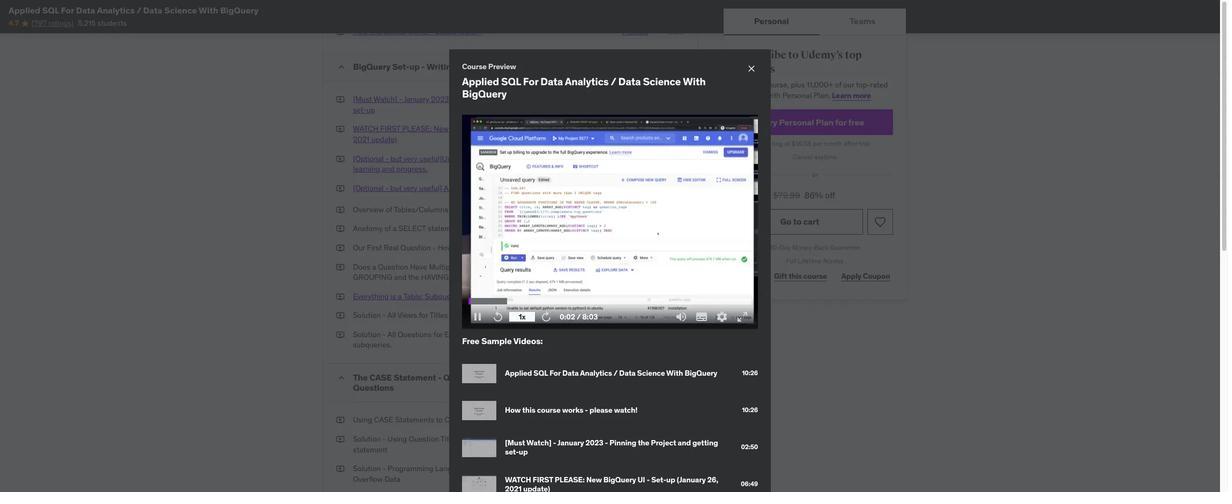 Task type: describe. For each thing, give the bounding box(es) containing it.
try personal plan for free link
[[736, 110, 893, 135]]

0 horizontal spatial stack
[[473, 415, 492, 425]]

learn
[[832, 91, 851, 100]]

but for useful]using
[[391, 154, 402, 163]]

for inside [optional - but very useful] asking chatgpt for examples button
[[501, 183, 510, 193]]

course preview applied sql for data analytics / data science with bigquery
[[462, 62, 706, 100]]

11,000+
[[807, 80, 833, 90]]

lectures
[[632, 373, 658, 382]]

has?
[[542, 243, 559, 252]]

6 xsmall image from the top
[[336, 311, 344, 321]]

bigquery set-up - writing our first queries! button
[[353, 61, 684, 72]]

starting
[[760, 140, 783, 148]]

grouping
[[353, 272, 392, 282]]

writing for -
[[427, 61, 456, 72]]

personal button
[[724, 9, 819, 34]]

anatomy
[[353, 224, 383, 233]]

apply coupon
[[841, 271, 890, 281]]

this inside how this course works - please watch! "button"
[[370, 27, 382, 37]]

cancel
[[793, 153, 812, 161]]

analytics inside course preview applied sql for data analytics / data science with bigquery
[[565, 75, 609, 88]]

30-day money-back guarantee full lifetime access
[[769, 243, 860, 265]]

tags?
[[458, 262, 477, 272]]

0 vertical spatial more
[[853, 91, 871, 100]]

data inside solution - programming language growth using stack overflow data
[[385, 474, 401, 484]]

getting inside 'applied sql for data analytics / data science with bigquery' 'dialog'
[[693, 438, 718, 448]]

preview inside course preview applied sql for data analytics / data science with bigquery
[[488, 62, 516, 71]]

getting inside [must watch] - january 2023 - pinning the project and getting set-up button
[[536, 94, 560, 104]]

ratings)
[[48, 18, 74, 28]]

cart
[[803, 216, 819, 227]]

anatomy of a select statement
[[353, 224, 462, 233]]

6 xsmall image from the top
[[336, 330, 344, 340]]

pinning inside 'applied sql for data analytics / data science with bigquery' 'dialog'
[[610, 438, 636, 448]]

5 xsmall image from the top
[[336, 262, 344, 272]]

2 vertical spatial analytics
[[580, 368, 612, 378]]

pinning inside button
[[456, 94, 481, 104]]

applied sql for data analytics / data science with bigquery inside 'dialog'
[[505, 368, 717, 378]]

for right views
[[419, 311, 428, 320]]

2 vertical spatial for
[[550, 368, 561, 378]]

question for real
[[401, 243, 431, 252]]

overview of tables/columns and writing queries
[[353, 205, 516, 214]]

teams
[[850, 16, 875, 26]]

the inside does a question have multiple tags? more aggregations, grouping and the having
[[408, 272, 419, 282]]

how inside how this course works - please watch! "button"
[[353, 27, 368, 37]]

our first real question - how many questions each tag has?
[[353, 243, 559, 252]]

2021 inside 'applied sql for data analytics / data science with bigquery' 'dialog'
[[505, 484, 522, 492]]

08:03
[[664, 291, 684, 301]]

$79.99
[[773, 190, 800, 201]]

2021 inside button
[[353, 135, 370, 144]]

share button
[[736, 266, 762, 287]]

programming
[[388, 464, 433, 474]]

2 vertical spatial science
[[637, 368, 665, 378]]

0 vertical spatial for
[[61, 5, 74, 16]]

pause image
[[471, 311, 484, 323]]

with inside course preview applied sql for data analytics / data science with bigquery
[[683, 75, 706, 88]]

using
[[514, 372, 536, 383]]

questions inside solution - all questions for each tag, plus some more subqueries.
[[398, 330, 432, 339]]

share
[[739, 271, 760, 281]]

0 vertical spatial titles
[[430, 311, 448, 320]]

using inside solution - programming language growth using stack overflow data
[[497, 464, 516, 474]]

our inside get this course, plus 11,000+ of our top-rated courses, with personal plan.
[[843, 80, 854, 90]]

questions up "more"
[[474, 243, 509, 252]]

subtitles image
[[695, 311, 708, 323]]

1 horizontal spatial each
[[510, 243, 527, 252]]

language
[[435, 464, 468, 474]]

apply
[[841, 271, 861, 281]]

to inside [optional - but very useful]using chatgpt to accelerate learning and progress.
[[495, 154, 502, 163]]

off
[[825, 190, 835, 201]]

table
[[499, 291, 517, 301]]

top
[[845, 48, 862, 62]]

0 horizontal spatial first
[[367, 243, 382, 252]]

1x
[[519, 312, 526, 322]]

watch! inside "button"
[[459, 27, 481, 37]]

classify
[[445, 415, 471, 425]]

solution - programming language growth using stack overflow data
[[353, 464, 537, 484]]

$10.99
[[736, 189, 768, 202]]

close modal image
[[746, 63, 757, 74]]

january inside button
[[404, 94, 429, 104]]

- inside [optional - but very useful] asking chatgpt for examples button
[[386, 183, 389, 193]]

preview for 14:18
[[624, 154, 651, 163]]

up inside [must watch] - january 2023 - pinning the project and getting set-up button
[[367, 105, 375, 115]]

0 horizontal spatial our
[[353, 243, 365, 252]]

bigquery inside button
[[451, 124, 482, 134]]

containing
[[450, 311, 486, 320]]

questions inside the case statement - quick case study  using stackoverflow questions
[[353, 382, 394, 393]]

0 vertical spatial analytics
[[97, 5, 135, 16]]

coupon
[[863, 271, 890, 281]]

works inside "button"
[[408, 27, 428, 37]]

0 vertical spatial how this course works - please watch!
[[353, 27, 481, 37]]

stack inside solution - programming language growth using stack overflow data
[[518, 464, 537, 474]]

project inside 'applied sql for data analytics / data science with bigquery' 'dialog'
[[651, 438, 676, 448]]

tab list containing personal
[[724, 9, 906, 35]]

4.7
[[9, 18, 19, 28]]

questions down using on the left
[[525, 415, 559, 425]]

try personal plan for free
[[765, 117, 864, 128]]

(january inside button
[[523, 124, 550, 134]]

tag,
[[463, 330, 477, 339]]

question for using
[[409, 434, 439, 444]]

0 horizontal spatial applied sql for data analytics / data science with bigquery
[[9, 5, 259, 16]]

the case statement - quick case study  using stackoverflow questions
[[353, 372, 597, 393]]

money-
[[792, 243, 814, 251]]

expressions
[[518, 291, 559, 301]]

many
[[455, 243, 473, 252]]

- inside [optional - but very useful]using chatgpt to accelerate learning and progress.
[[386, 154, 389, 163]]

mute image
[[675, 311, 688, 323]]

small image for 17:43
[[336, 373, 347, 383]]

a for of
[[393, 224, 397, 233]]

2 horizontal spatial applied
[[505, 368, 532, 378]]

watch] inside button
[[374, 94, 397, 104]]

watch! inside 'applied sql for data analytics / data science with bigquery' 'dialog'
[[614, 405, 638, 415]]

select
[[399, 224, 426, 233]]

applied inside course preview applied sql for data analytics / data science with bigquery
[[462, 75, 499, 88]]

writing for and
[[464, 205, 489, 214]]

but for useful]
[[391, 183, 402, 193]]

the inside 'applied sql for data analytics / data science with bigquery' 'dialog'
[[638, 438, 649, 448]]

2 vertical spatial with
[[666, 368, 683, 378]]

10:26 for data
[[742, 369, 758, 377]]

and inside [optional - but very useful]using chatgpt to accelerate learning and progress.
[[382, 164, 395, 174]]

all for views
[[387, 311, 396, 320]]

case
[[469, 372, 488, 383]]

examples
[[512, 183, 544, 193]]

table:
[[404, 291, 423, 301]]

3 xsmall image from the top
[[336, 183, 344, 194]]

statements
[[395, 415, 434, 425]]

1 xsmall image from the top
[[336, 124, 344, 135]]

set- inside 'applied sql for data analytics / data science with bigquery' 'dialog'
[[505, 447, 519, 457]]

solution - all questions for each tag, plus some more subqueries.
[[353, 330, 532, 350]]

access
[[823, 257, 843, 265]]

plus inside solution - all questions for each tag, plus some more subqueries.
[[478, 330, 492, 339]]

back
[[814, 243, 829, 251]]

solution for solution - using question titles and tags in our case statement
[[353, 434, 381, 444]]

5,215 students
[[78, 18, 127, 28]]

[optional - but very useful] asking chatgpt for examples
[[353, 183, 544, 193]]

the
[[353, 372, 368, 383]]

free
[[462, 336, 480, 347]]

2 vertical spatial personal
[[779, 117, 814, 128]]

and inside 'applied sql for data analytics / data science with bigquery' 'dialog'
[[678, 438, 691, 448]]

or
[[812, 171, 818, 179]]

subqueries.
[[353, 340, 392, 350]]

progress bar slider
[[469, 295, 752, 308]]

course for "gift this course" link
[[803, 271, 827, 281]]

chatgpt inside [optional - but very useful] asking chatgpt for examples button
[[468, 183, 499, 193]]

asking
[[444, 183, 467, 193]]

bigquery set-up - writing our first queries!
[[353, 61, 528, 72]]

set- inside dropdown button
[[392, 61, 409, 72]]

courses,
[[736, 91, 764, 100]]

- inside solution - programming language growth using stack overflow data
[[383, 464, 386, 474]]

anytime
[[814, 153, 837, 161]]

0:02
[[560, 312, 575, 322]]

set- inside button
[[498, 124, 513, 134]]

project inside button
[[496, 94, 520, 104]]

2 xsmall image from the top
[[336, 94, 344, 105]]

please inside "button"
[[435, 27, 457, 37]]

starting at $16.58 per month after trial cancel anytime
[[760, 140, 870, 161]]

free
[[848, 117, 864, 128]]

11:17
[[670, 330, 684, 339]]

0 horizontal spatial applied
[[9, 5, 40, 16]]

this inside 'applied sql for data analytics / data science with bigquery' 'dialog'
[[522, 405, 535, 415]]

titles inside solution - using question titles and tags in our case statement
[[441, 434, 459, 444]]

solution - using question titles and tags in our case statement
[[353, 434, 533, 454]]

preview for 10:26
[[622, 27, 649, 37]]

personal inside button
[[754, 16, 789, 26]]

0 vertical spatial with
[[199, 5, 218, 16]]

/ inside course preview applied sql for data analytics / data science with bigquery
[[611, 75, 616, 88]]

first inside dropdown button
[[475, 61, 493, 72]]

real
[[384, 243, 399, 252]]

course for how this course works - please watch! "button" in the top of the page
[[384, 27, 407, 37]]

solution for solution - all views for titles containing "python" - tricky!
[[353, 311, 381, 320]]

common
[[467, 291, 497, 301]]

update) inside 'applied sql for data analytics / data science with bigquery' 'dialog'
[[523, 484, 550, 492]]

get this course, plus 11,000+ of our top-rated courses, with personal plan.
[[736, 80, 888, 100]]

26, inside 'applied sql for data analytics / data science with bigquery' 'dialog'
[[707, 475, 718, 485]]

first inside button
[[380, 124, 400, 134]]

0 vertical spatial 10:26
[[666, 27, 684, 37]]

watch first please: new bigquery ui - set-up (january 26, 2021 update) inside 'applied sql for data analytics / data science with bigquery' 'dialog'
[[505, 475, 718, 492]]

- inside the case statement - quick case study  using stackoverflow questions
[[438, 372, 441, 383]]

watch inside 'applied sql for data analytics / data science with bigquery' 'dialog'
[[505, 475, 531, 485]]

tags
[[476, 434, 491, 444]]

0 horizontal spatial 06:49
[[664, 124, 684, 134]]

everything is a table: subqueries, common table expressions button
[[353, 291, 559, 302]]

tag
[[529, 243, 541, 252]]

aggregations,
[[498, 262, 544, 272]]

study
[[490, 372, 512, 383]]

case for statement
[[370, 372, 392, 383]]

watch inside button
[[353, 124, 379, 134]]

free sample videos:
[[462, 336, 543, 347]]

science inside course preview applied sql for data analytics / data science with bigquery
[[643, 75, 681, 88]]

gift this course
[[774, 271, 827, 281]]

plus inside get this course, plus 11,000+ of our top-rated courses, with personal plan.
[[791, 80, 805, 90]]

case for statements
[[374, 415, 393, 425]]

0 vertical spatial science
[[164, 5, 197, 16]]

personal inside get this course, plus 11,000+ of our top-rated courses, with personal plan.
[[782, 91, 812, 100]]

up inside bigquery set-up - writing our first queries! dropdown button
[[409, 61, 420, 72]]

1 vertical spatial how
[[438, 243, 453, 252]]

the inside button
[[483, 94, 494, 104]]

0 horizontal spatial sql
[[42, 5, 59, 16]]

set- inside [must watch] - january 2023 - pinning the project and getting set-up button
[[353, 105, 367, 115]]

top-
[[856, 80, 870, 90]]

learn more
[[832, 91, 871, 100]]

ui inside 'applied sql for data analytics / data science with bigquery' 'dialog'
[[638, 475, 645, 485]]

our inside solution - using question titles and tags in our case statement
[[501, 434, 512, 444]]



Task type: vqa. For each thing, say whether or not it's contained in the screenshot.
|
no



Task type: locate. For each thing, give the bounding box(es) containing it.
0 vertical spatial statement
[[428, 224, 462, 233]]

2 small image from the top
[[336, 373, 347, 383]]

1 vertical spatial stack
[[518, 464, 537, 474]]

12:56
[[666, 243, 684, 252]]

try
[[765, 117, 777, 128]]

(january inside 'applied sql for data analytics / data science with bigquery' 'dialog'
[[677, 475, 706, 485]]

plan
[[816, 117, 833, 128]]

but
[[391, 154, 402, 163], [391, 183, 402, 193]]

subscribe
[[736, 48, 786, 62]]

[optional for [optional - but very useful]using chatgpt to accelerate learning and progress.
[[353, 154, 384, 163]]

progress.
[[396, 164, 428, 174]]

0 vertical spatial please:
[[402, 124, 432, 134]]

chatgpt
[[463, 154, 493, 163], [468, 183, 499, 193]]

a inside does a question have multiple tags? more aggregations, grouping and the having
[[372, 262, 376, 272]]

statement inside solution - using question titles and tags in our case statement
[[353, 445, 387, 454]]

1 horizontal spatial more
[[853, 91, 871, 100]]

[optional for [optional - but very useful] asking chatgpt for examples
[[353, 183, 384, 193]]

0 horizontal spatial please
[[435, 27, 457, 37]]

0 vertical spatial case
[[370, 372, 392, 383]]

1 horizontal spatial please
[[590, 405, 613, 415]]

06:49 up 14:18
[[664, 124, 684, 134]]

this inside "gift this course" link
[[789, 271, 802, 281]]

0 horizontal spatial how this course works - please watch!
[[353, 27, 481, 37]]

preview for 15:59
[[623, 183, 649, 193]]

plus right course,
[[791, 80, 805, 90]]

/
[[137, 5, 141, 16], [611, 75, 616, 88], [577, 312, 581, 322], [614, 368, 618, 378]]

applied up 4.7
[[9, 5, 40, 16]]

1 very from the top
[[404, 154, 418, 163]]

some
[[494, 330, 513, 339]]

5,215
[[78, 18, 96, 28]]

2023 inside 'applied sql for data analytics / data science with bigquery' 'dialog'
[[586, 438, 603, 448]]

of inside get this course, plus 11,000+ of our top-rated courses, with personal plan.
[[835, 80, 841, 90]]

to right go
[[793, 216, 801, 227]]

06:49 inside 'applied sql for data analytics / data science with bigquery' 'dialog'
[[741, 480, 758, 488]]

all inside solution - all questions for each tag, plus some more subqueries.
[[387, 330, 396, 339]]

1 vertical spatial with
[[683, 75, 706, 88]]

0 vertical spatial 06:49
[[664, 124, 684, 134]]

gift
[[774, 271, 787, 281]]

1 [optional from the top
[[353, 154, 384, 163]]

with
[[766, 91, 780, 100]]

stack right growth at the bottom of the page
[[518, 464, 537, 474]]

question up the have
[[401, 243, 431, 252]]

sql inside course preview applied sql for data analytics / data science with bigquery
[[501, 75, 521, 88]]

writing left 'queries' at the left top of the page
[[464, 205, 489, 214]]

case right "in"
[[513, 434, 533, 444]]

0 vertical spatial a
[[393, 224, 397, 233]]

2 vertical spatial a
[[398, 291, 402, 301]]

works
[[408, 27, 428, 37], [562, 405, 583, 415]]

0 vertical spatial new
[[434, 124, 449, 134]]

1 horizontal spatial [must
[[505, 438, 525, 448]]

4 lectures • 54min
[[626, 373, 684, 382]]

1 vertical spatial very
[[404, 183, 418, 193]]

for down bigquery set-up - writing our first queries! dropdown button
[[523, 75, 538, 88]]

full
[[786, 257, 796, 265]]

xsmall image
[[336, 27, 344, 37], [336, 94, 344, 105], [336, 224, 344, 234], [336, 243, 344, 253], [336, 291, 344, 302], [336, 330, 344, 340], [336, 434, 344, 445]]

our up 'does' at the left
[[353, 243, 365, 252]]

teams button
[[819, 9, 906, 34]]

sample
[[481, 336, 512, 347]]

using down "the"
[[353, 415, 372, 425]]

5 xsmall image from the top
[[336, 291, 344, 302]]

the down the have
[[408, 272, 419, 282]]

applied down videos: on the bottom
[[505, 368, 532, 378]]

1 horizontal spatial update)
[[523, 484, 550, 492]]

first inside 'applied sql for data analytics / data science with bigquery' 'dialog'
[[533, 475, 553, 485]]

1 vertical spatial watch!
[[614, 405, 638, 415]]

3 xsmall image from the top
[[336, 224, 344, 234]]

0 vertical spatial first
[[380, 124, 400, 134]]

[optional inside [optional - but very useful]using chatgpt to accelerate learning and progress.
[[353, 154, 384, 163]]

very inside [optional - but very useful]using chatgpt to accelerate learning and progress.
[[404, 154, 418, 163]]

preview for 08:03
[[620, 291, 647, 301]]

1 horizontal spatial please:
[[555, 475, 585, 485]]

course,
[[764, 80, 789, 90]]

up inside watch first please: new bigquery ui - set-up (january 26, 2021 update) button
[[513, 124, 521, 134]]

1 solution from the top
[[353, 311, 381, 320]]

2 xsmall image from the top
[[336, 154, 344, 164]]

1 vertical spatial applied sql for data analytics / data science with bigquery
[[505, 368, 717, 378]]

a left the select
[[393, 224, 397, 233]]

titles down subqueries,
[[430, 311, 448, 320]]

1 vertical spatial new
[[586, 475, 602, 485]]

pinning down the course
[[456, 94, 481, 104]]

watch! down 4
[[614, 405, 638, 415]]

1 vertical spatial plus
[[478, 330, 492, 339]]

works up bigquery set-up - writing our first queries!
[[408, 27, 428, 37]]

more down 1x popup button
[[514, 330, 532, 339]]

86%
[[804, 190, 823, 201]]

0 vertical spatial each
[[510, 243, 527, 252]]

0 horizontal spatial [must
[[353, 94, 372, 104]]

settings image
[[716, 311, 729, 323]]

0 vertical spatial please
[[435, 27, 457, 37]]

new inside button
[[434, 124, 449, 134]]

2 vertical spatial set-
[[651, 475, 666, 485]]

the down the course
[[483, 94, 494, 104]]

0 vertical spatial project
[[496, 94, 520, 104]]

how this course works - please watch! up bigquery set-up - writing our first queries!
[[353, 27, 481, 37]]

small image for preview
[[336, 62, 347, 72]]

pinning left the '17:43'
[[610, 438, 636, 448]]

please: inside 'applied sql for data analytics / data science with bigquery' 'dialog'
[[555, 475, 585, 485]]

2 horizontal spatial sql
[[534, 368, 548, 378]]

[must watch] - january 2023 - pinning the project and getting set-up inside 'applied sql for data analytics / data science with bigquery' 'dialog'
[[505, 438, 718, 457]]

each left tag
[[510, 243, 527, 252]]

preview for 06:49
[[621, 124, 647, 134]]

0 vertical spatial personal
[[754, 16, 789, 26]]

first left real
[[367, 243, 382, 252]]

personal up subscribe
[[754, 16, 789, 26]]

plus
[[791, 80, 805, 90], [478, 330, 492, 339]]

[must inside button
[[353, 94, 372, 104]]

but inside [optional - but very useful]using chatgpt to accelerate learning and progress.
[[391, 154, 402, 163]]

january
[[404, 94, 429, 104], [557, 438, 584, 448]]

0 vertical spatial works
[[408, 27, 428, 37]]

apply coupon button
[[838, 266, 893, 287]]

first
[[380, 124, 400, 134], [533, 475, 553, 485]]

1 vertical spatial [optional
[[353, 183, 384, 193]]

course inside 'applied sql for data analytics / data science with bigquery' 'dialog'
[[537, 405, 561, 415]]

courses
[[736, 62, 775, 75]]

(797 ratings)
[[31, 18, 74, 28]]

2 horizontal spatial using
[[497, 464, 516, 474]]

please up bigquery set-up - writing our first queries!
[[435, 27, 457, 37]]

2 all from the top
[[387, 330, 396, 339]]

3 solution from the top
[[353, 434, 381, 444]]

[must watch] - january 2023 - pinning the project and getting set-up inside button
[[353, 94, 560, 115]]

case
[[370, 372, 392, 383], [374, 415, 393, 425], [513, 434, 533, 444]]

stack up tags
[[473, 415, 492, 425]]

for
[[835, 117, 846, 128], [501, 183, 510, 193], [419, 311, 428, 320], [434, 330, 443, 339]]

getting down bigquery set-up - writing our first queries! dropdown button
[[536, 94, 560, 104]]

questions
[[474, 243, 509, 252], [398, 330, 432, 339], [353, 382, 394, 393], [525, 415, 559, 425]]

0 vertical spatial sql
[[42, 5, 59, 16]]

more
[[479, 262, 496, 272]]

new inside 'applied sql for data analytics / data science with bigquery' 'dialog'
[[586, 475, 602, 485]]

watch first please: new bigquery ui - set-up (january 26, 2021 update) inside button
[[353, 124, 563, 144]]

for left free
[[835, 117, 846, 128]]

for inside try personal plan for free link
[[835, 117, 846, 128]]

a up grouping at the left of page
[[372, 262, 376, 272]]

rewind 5 seconds image
[[492, 311, 504, 323]]

lifetime
[[798, 257, 821, 265]]

stack
[[473, 415, 492, 425], [518, 464, 537, 474]]

7 xsmall image from the top
[[336, 415, 344, 426]]

each left tag,
[[445, 330, 461, 339]]

please down stackoverflow
[[590, 405, 613, 415]]

very
[[404, 154, 418, 163], [404, 183, 418, 193]]

science
[[164, 5, 197, 16], [643, 75, 681, 88], [637, 368, 665, 378]]

for inside solution - all questions for each tag, plus some more subqueries.
[[434, 330, 443, 339]]

(797
[[31, 18, 46, 28]]

[optional
[[353, 154, 384, 163], [353, 183, 384, 193]]

fullscreen image
[[736, 311, 749, 323]]

4 xsmall image from the top
[[336, 205, 344, 215]]

plan.
[[813, 91, 830, 100]]

[optional down learning
[[353, 183, 384, 193]]

1 vertical spatial our
[[353, 243, 365, 252]]

1 vertical spatial small image
[[336, 373, 347, 383]]

question inside does a question have multiple tags? more aggregations, grouping and the having
[[378, 262, 408, 272]]

1 horizontal spatial new
[[586, 475, 602, 485]]

please
[[435, 27, 457, 37], [590, 405, 613, 415]]

0 horizontal spatial 2021
[[353, 135, 370, 144]]

bigquery inside course preview applied sql for data analytics / data science with bigquery
[[462, 87, 507, 100]]

course inside "button"
[[384, 27, 407, 37]]

[must watch] - january 2023 - pinning the project and getting set-up button
[[353, 94, 567, 115]]

4 xsmall image from the top
[[336, 243, 344, 253]]

course
[[384, 27, 407, 37], [803, 271, 827, 281], [537, 405, 561, 415]]

2 horizontal spatial set-
[[651, 475, 666, 485]]

26, inside button
[[552, 124, 563, 134]]

but up progress.
[[391, 154, 402, 163]]

using
[[353, 415, 372, 425], [388, 434, 407, 444], [497, 464, 516, 474]]

0 vertical spatial how
[[353, 27, 368, 37]]

0 vertical spatial of
[[835, 80, 841, 90]]

to left udemy's
[[788, 48, 799, 62]]

does
[[353, 262, 370, 272]]

0 horizontal spatial update)
[[371, 135, 397, 144]]

1 vertical spatial statement
[[353, 445, 387, 454]]

watch! up the course
[[459, 27, 481, 37]]

our up [must watch] - january 2023 - pinning the project and getting set-up button
[[458, 61, 473, 72]]

of for overview of tables/columns and writing queries
[[386, 205, 392, 214]]

a for is
[[398, 291, 402, 301]]

0 vertical spatial watch first please: new bigquery ui - set-up (january 26, 2021 update)
[[353, 124, 563, 144]]

chatgpt right asking
[[468, 183, 499, 193]]

to left accelerate
[[495, 154, 502, 163]]

$16.58
[[791, 140, 811, 148]]

personal up $16.58
[[779, 117, 814, 128]]

go to cart
[[780, 216, 819, 227]]

our inside dropdown button
[[458, 61, 473, 72]]

0 horizontal spatial please:
[[402, 124, 432, 134]]

1 vertical spatial january
[[557, 438, 584, 448]]

0 horizontal spatial course
[[384, 27, 407, 37]]

and inside does a question have multiple tags? more aggregations, grouping and the having
[[394, 272, 407, 282]]

chatgpt down watch first please: new bigquery ui - set-up (january 26, 2021 update) button
[[463, 154, 493, 163]]

0 vertical spatial watch]
[[374, 94, 397, 104]]

54min
[[664, 373, 684, 382]]

- inside how this course works - please watch! "button"
[[430, 27, 433, 37]]

update) inside button
[[371, 135, 397, 144]]

0 vertical spatial set-
[[353, 105, 367, 115]]

learn more link
[[832, 91, 871, 100]]

1 vertical spatial watch
[[505, 475, 531, 485]]

1 vertical spatial writing
[[464, 205, 489, 214]]

all up subqueries.
[[387, 330, 396, 339]]

guarantee
[[830, 243, 860, 251]]

1 vertical spatial question
[[378, 262, 408, 272]]

for inside course preview applied sql for data analytics / data science with bigquery
[[523, 75, 538, 88]]

solution for solution - programming language growth using stack overflow data
[[353, 464, 381, 474]]

a right is
[[398, 291, 402, 301]]

10:26 for watch!
[[742, 406, 758, 414]]

plus right tag,
[[478, 330, 492, 339]]

applied down the course
[[462, 75, 499, 88]]

first left queries! at the left of the page
[[475, 61, 493, 72]]

using right growth at the bottom of the page
[[497, 464, 516, 474]]

personal down course,
[[782, 91, 812, 100]]

works inside 'applied sql for data analytics / data science with bigquery' 'dialog'
[[562, 405, 583, 415]]

applied
[[9, 5, 40, 16], [462, 75, 499, 88], [505, 368, 532, 378]]

using down the statements
[[388, 434, 407, 444]]

- inside bigquery set-up - writing our first queries! dropdown button
[[422, 61, 425, 72]]

of right overview
[[386, 205, 392, 214]]

the left the '17:43'
[[638, 438, 649, 448]]

1 all from the top
[[387, 311, 396, 320]]

for
[[61, 5, 74, 16], [523, 75, 538, 88], [550, 368, 561, 378]]

xsmall image
[[336, 124, 344, 135], [336, 154, 344, 164], [336, 183, 344, 194], [336, 205, 344, 215], [336, 262, 344, 272], [336, 311, 344, 321], [336, 415, 344, 426], [336, 464, 344, 474]]

0:02 / 8:03
[[560, 312, 598, 322]]

solution inside solution - all questions for each tag, plus some more subqueries.
[[353, 330, 381, 339]]

1 horizontal spatial statement
[[428, 224, 462, 233]]

1 xsmall image from the top
[[336, 27, 344, 37]]

case right "the"
[[370, 372, 392, 383]]

each
[[510, 243, 527, 252], [445, 330, 461, 339]]

using case statements to classify stack overflow questions
[[353, 415, 559, 425]]

question down real
[[378, 262, 408, 272]]

1 vertical spatial [must watch] - january 2023 - pinning the project and getting set-up
[[505, 438, 718, 457]]

questions down views
[[398, 330, 432, 339]]

2 vertical spatial 10:26
[[742, 406, 758, 414]]

and
[[522, 94, 534, 104], [382, 164, 395, 174], [450, 205, 463, 214], [394, 272, 407, 282], [678, 438, 691, 448]]

(january
[[523, 124, 550, 134], [677, 475, 706, 485]]

quick
[[443, 372, 467, 383]]

1 vertical spatial sql
[[501, 75, 521, 88]]

for down solution - all views for titles containing "python" - tricky!
[[434, 330, 443, 339]]

watch first please: new bigquery ui - set-up (january 26, 2021 update)
[[353, 124, 563, 144], [505, 475, 718, 492]]

2023 inside button
[[431, 94, 449, 104]]

0 horizontal spatial 26,
[[552, 124, 563, 134]]

1 vertical spatial titles
[[441, 434, 459, 444]]

"python"
[[488, 311, 517, 320]]

- inside solution - using question titles and tags in our case statement
[[383, 434, 386, 444]]

1 horizontal spatial ui
[[638, 475, 645, 485]]

0 vertical spatial the
[[483, 94, 494, 104]]

17:43
[[667, 434, 684, 444]]

1 vertical spatial 06:49
[[741, 480, 758, 488]]

0 horizontal spatial statement
[[353, 445, 387, 454]]

our up learn more link
[[843, 80, 854, 90]]

a inside button
[[398, 291, 402, 301]]

statement
[[428, 224, 462, 233], [353, 445, 387, 454]]

january inside 'applied sql for data analytics / data science with bigquery' 'dialog'
[[557, 438, 584, 448]]

(january up accelerate
[[523, 124, 550, 134]]

8 xsmall image from the top
[[336, 464, 344, 474]]

solution for solution - all questions for each tag, plus some more subqueries.
[[353, 330, 381, 339]]

case inside the case statement - quick case study  using stackoverflow questions
[[370, 372, 392, 383]]

0 vertical spatial update)
[[371, 135, 397, 144]]

for up ratings)
[[61, 5, 74, 16]]

question inside solution - using question titles and tags in our case statement
[[409, 434, 439, 444]]

solution inside solution - using question titles and tags in our case statement
[[353, 434, 381, 444]]

very for useful]
[[404, 183, 418, 193]]

very up progress.
[[404, 154, 418, 163]]

to left classify
[[436, 415, 443, 425]]

0 horizontal spatial how
[[353, 27, 368, 37]]

of
[[835, 80, 841, 90], [386, 205, 392, 214], [385, 224, 391, 233]]

of for anatomy of a select statement
[[385, 224, 391, 233]]

0 horizontal spatial (january
[[523, 124, 550, 134]]

to inside subscribe to udemy's top courses
[[788, 48, 799, 62]]

sql
[[42, 5, 59, 16], [501, 75, 521, 88], [534, 368, 548, 378]]

watch] inside 'applied sql for data analytics / data science with bigquery' 'dialog'
[[527, 438, 552, 448]]

and
[[461, 434, 474, 444]]

1 vertical spatial works
[[562, 405, 583, 415]]

our right "in"
[[501, 434, 512, 444]]

small image
[[336, 62, 347, 72], [336, 373, 347, 383]]

0 vertical spatial using
[[353, 415, 372, 425]]

[optional - but very useful]using chatgpt to accelerate learning and progress.
[[353, 154, 539, 174]]

our
[[458, 61, 473, 72], [353, 243, 365, 252]]

0 vertical spatial [optional
[[353, 154, 384, 163]]

overflow
[[494, 415, 523, 425], [353, 474, 383, 484]]

sql down queries! at the left of the page
[[501, 75, 521, 88]]

of up real
[[385, 224, 391, 233]]

[must
[[353, 94, 372, 104], [505, 438, 525, 448]]

0 vertical spatial writing
[[427, 61, 456, 72]]

questions down subqueries.
[[353, 382, 394, 393]]

2023
[[431, 94, 449, 104], [586, 438, 603, 448]]

does a question have multiple tags? more aggregations, grouping and the having
[[353, 262, 544, 282]]

1 horizontal spatial january
[[557, 438, 584, 448]]

more down 'top-'
[[853, 91, 871, 100]]

very for useful]using
[[404, 154, 418, 163]]

ui
[[484, 124, 491, 134], [638, 475, 645, 485]]

2 but from the top
[[391, 183, 402, 193]]

(january down the '17:43'
[[677, 475, 706, 485]]

2 very from the top
[[404, 183, 418, 193]]

0 horizontal spatial 2023
[[431, 94, 449, 104]]

ui inside button
[[484, 124, 491, 134]]

solution inside solution - programming language growth using stack overflow data
[[353, 464, 381, 474]]

very down progress.
[[404, 183, 418, 193]]

sql down videos: on the bottom
[[534, 368, 548, 378]]

how this course works - please watch! inside 'applied sql for data analytics / data science with bigquery' 'dialog'
[[505, 405, 638, 415]]

0 horizontal spatial a
[[372, 262, 376, 272]]

tab list
[[724, 9, 906, 35]]

for up 'queries' at the left top of the page
[[501, 183, 510, 193]]

- inside solution - all questions for each tag, plus some more subqueries.
[[383, 330, 386, 339]]

how inside 'applied sql for data analytics / data science with bigquery' 'dialog'
[[505, 405, 521, 415]]

subqueries,
[[425, 291, 465, 301]]

1 but from the top
[[391, 154, 402, 163]]

day
[[780, 243, 791, 251]]

0 vertical spatial [must watch] - january 2023 - pinning the project and getting set-up
[[353, 94, 560, 115]]

overflow inside solution - programming language growth using stack overflow data
[[353, 474, 383, 484]]

bigquery inside dropdown button
[[353, 61, 391, 72]]

06:49 down 02:50 at the bottom right
[[741, 480, 758, 488]]

titles left and
[[441, 434, 459, 444]]

applied sql for data analytics / data science with bigquery dialog
[[449, 49, 771, 492]]

but down progress.
[[391, 183, 402, 193]]

1 vertical spatial science
[[643, 75, 681, 88]]

overview
[[353, 205, 384, 214]]

how this course works - please watch! down stackoverflow
[[505, 405, 638, 415]]

1 vertical spatial 26,
[[707, 475, 718, 485]]

statement
[[394, 372, 436, 383]]

go to cart button
[[736, 209, 863, 235]]

1 vertical spatial the
[[408, 272, 419, 282]]

more inside solution - all questions for each tag, plus some more subqueries.
[[514, 330, 532, 339]]

1 horizontal spatial overflow
[[494, 415, 523, 425]]

7 xsmall image from the top
[[336, 434, 344, 445]]

0 vertical spatial but
[[391, 154, 402, 163]]

1 vertical spatial (january
[[677, 475, 706, 485]]

0 vertical spatial 26,
[[552, 124, 563, 134]]

of up learn
[[835, 80, 841, 90]]

works down stackoverflow
[[562, 405, 583, 415]]

question down the statements
[[409, 434, 439, 444]]

sql up the (797 ratings) on the left
[[42, 5, 59, 16]]

writing left the course
[[427, 61, 456, 72]]

please: inside button
[[402, 124, 432, 134]]

1 horizontal spatial applied sql for data analytics / data science with bigquery
[[505, 368, 717, 378]]

all left views
[[387, 311, 396, 320]]

2 [optional from the top
[[353, 183, 384, 193]]

1 horizontal spatial project
[[651, 438, 676, 448]]

0 horizontal spatial our
[[501, 434, 512, 444]]

•
[[659, 373, 662, 382]]

1 vertical spatial applied
[[462, 75, 499, 88]]

using inside solution - using question titles and tags in our case statement
[[388, 434, 407, 444]]

1 small image from the top
[[336, 62, 347, 72]]

0 vertical spatial january
[[404, 94, 429, 104]]

2 solution from the top
[[353, 330, 381, 339]]

wishlist image
[[874, 215, 886, 228]]

0 horizontal spatial project
[[496, 94, 520, 104]]

chatgpt inside [optional - but very useful]using chatgpt to accelerate learning and progress.
[[463, 154, 493, 163]]

1 horizontal spatial set-
[[498, 124, 513, 134]]

15:59
[[666, 183, 684, 193]]

0 vertical spatial (january
[[523, 124, 550, 134]]

2 vertical spatial of
[[385, 224, 391, 233]]

for right using on the left
[[550, 368, 561, 378]]

case left the statements
[[374, 415, 393, 425]]

[must watch] - january 2023 - pinning the project and getting set-up
[[353, 94, 560, 115], [505, 438, 718, 457]]

2 horizontal spatial for
[[550, 368, 561, 378]]

1 horizontal spatial 26,
[[707, 475, 718, 485]]

[must inside 'applied sql for data analytics / data science with bigquery' 'dialog'
[[505, 438, 525, 448]]

udemy's
[[800, 48, 843, 62]]

getting right the '17:43'
[[693, 438, 718, 448]]

subscribe to udemy's top courses
[[736, 48, 862, 75]]

0 vertical spatial pinning
[[456, 94, 481, 104]]

4 solution from the top
[[353, 464, 381, 474]]

[optional - but very useful] asking chatgpt for examples button
[[353, 183, 544, 196]]

set- inside 'applied sql for data analytics / data science with bigquery' 'dialog'
[[651, 475, 666, 485]]

[optional up learning
[[353, 154, 384, 163]]

please:
[[402, 124, 432, 134], [555, 475, 585, 485]]

all for questions
[[387, 330, 396, 339]]

forward 5 seconds image
[[540, 311, 553, 323]]

0 vertical spatial course
[[384, 27, 407, 37]]

0 vertical spatial 2021
[[353, 135, 370, 144]]

- inside watch first please: new bigquery ui - set-up (january 26, 2021 update) button
[[493, 124, 496, 134]]

2 vertical spatial sql
[[534, 368, 548, 378]]

solution - all views for titles containing "python" - tricky!
[[353, 311, 545, 320]]

case inside solution - using question titles and tags in our case statement
[[513, 434, 533, 444]]



